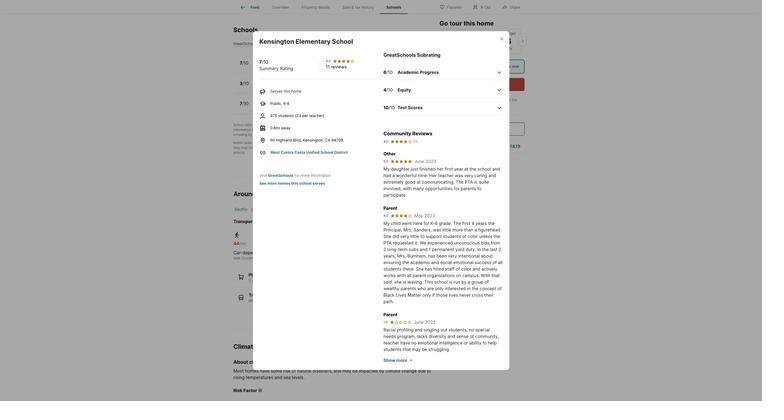 Task type: vqa. For each thing, say whether or not it's contained in the screenshot.


Task type: locate. For each thing, give the bounding box(es) containing it.
rating 4.0 out of 5 element
[[333, 59, 355, 63], [391, 139, 413, 144], [391, 214, 413, 218]]

change
[[249, 146, 260, 150], [402, 369, 417, 374]]

redfin up they
[[234, 141, 243, 145]]

0 vertical spatial rating 4.0 out of 5 element
[[333, 59, 355, 63]]

color up campus.
[[462, 266, 472, 272]]

no down the "program,"
[[412, 340, 417, 346]]

by inside most homes have some risk of natural disasters, and may be impacted by climate change due to rising temperatures and sea levels.
[[380, 369, 385, 374]]

risks up about climate risks
[[259, 343, 274, 351]]

my inside my daughter just finished her first year at the school and had a wonderful time. her teacher was very caring and extremely good at communicating. the pta is quite involved, with many opportunities for parents to participate.
[[384, 166, 390, 172]]

0 horizontal spatial only
[[423, 293, 432, 298]]

school inside the school service boundaries are intended to be used as a reference only; they may change and are not
[[319, 141, 329, 145]]

a up "90"
[[275, 128, 277, 132]]

parents inside my child went here for k-6 grade. the first 4 years the principal, mrs. sanders, was little more than a figurehead. she did very little to support students of color unless the pta requested it. we experienced unconscious bias from 2 long-term subs and 1 permanent yard duty. in the last 2 years, mrs. burnham, has been very intentional about ensuring the academic and social emotional success of all students there. she has hired staff of color and actively works with all parent organizations on campus. with that said, she is leaving. this school is run by a group of wealthy parents who are only interested in the concept of black lives matter only if those lives never cross their path.
[[401, 286, 417, 291]]

or right endorse
[[272, 141, 276, 145]]

serves this home
[[271, 89, 302, 93]]

have
[[401, 340, 411, 346], [260, 369, 270, 374]]

places
[[249, 272, 263, 278]]

2 vertical spatial first
[[463, 221, 471, 226]]

school down organizations on the bottom right
[[435, 279, 448, 285]]

more right 'show'
[[397, 358, 408, 363]]

2 horizontal spatial first
[[463, 221, 471, 226]]

in inside "in the last 30 days"
[[509, 98, 512, 102]]

1 horizontal spatial may
[[343, 369, 352, 374]]

very
[[465, 173, 474, 178], [401, 234, 410, 239], [449, 253, 458, 259]]

just
[[411, 166, 419, 172]]

6 /10
[[384, 70, 393, 75]]

1 vertical spatial information
[[311, 173, 331, 178]]

teacher down her
[[438, 173, 454, 178]]

12 inside el cerrito senior high school public, 9-12 • serves this home • 0.6mi
[[272, 105, 276, 109]]

she down the academic
[[416, 266, 424, 272]]

little
[[443, 227, 452, 233], [411, 234, 420, 239]]

7 /10 for kensington
[[240, 60, 249, 66]]

1 horizontal spatial teacher
[[438, 173, 454, 178]]

first right her
[[445, 166, 453, 172]]

of up 'ability'
[[470, 334, 474, 339]]

2 7 /10 from the top
[[240, 101, 249, 106]]

dr
[[306, 219, 311, 224]]

for right "opportunities"
[[454, 186, 460, 191]]

and up desired
[[380, 123, 385, 127]]

risks
[[259, 343, 274, 351], [268, 360, 280, 365]]

she
[[395, 279, 402, 285]]

a inside the school service boundaries are intended to be used as a reference only; they may change and are not
[[403, 141, 405, 145]]

kensington up the 7 /10 summary rating
[[260, 38, 294, 45]]

teacher down needs
[[384, 340, 400, 346]]

color down than
[[468, 234, 478, 239]]

are inside my child went here for k-6 grade. the first 4 years the principal, mrs. sanders, was little more than a figurehead. she did very little to support students of color unless the pta requested it. we experienced unconscious bias from 2 long-term subs and 1 permanent yard duty. in the last 2 years, mrs. burnham, has been very intentional about ensuring the academic and social emotional success of all students there. she has hired staff of color and actively works with all parent organizations on campus. with that said, she is leaving. this school is run by a group of wealthy parents who are only interested in the concept of black lives matter only if those lives never cross their path.
[[428, 286, 434, 291]]

0 vertical spatial schools
[[387, 5, 402, 10]]

was down year
[[455, 173, 464, 178]]

0 vertical spatial elementary
[[296, 38, 331, 45]]

1 horizontal spatial emotional
[[454, 260, 474, 265]]

1 vertical spatial 7 /10
[[240, 101, 249, 106]]

1 horizontal spatial change
[[402, 369, 417, 374]]

0 horizontal spatial no
[[412, 340, 417, 346]]

risk
[[284, 369, 291, 374]]

show more
[[384, 358, 408, 363]]

red- down lives
[[396, 299, 405, 303]]

tab list
[[234, 0, 412, 14]]

serves inside el cerrito senior high school public, 9-12 • serves this home • 0.6mi
[[281, 105, 293, 109]]

rating 1.0 out of 5 element
[[390, 320, 412, 325]]

7 for kensington
[[240, 60, 243, 66]]

no left special
[[469, 327, 475, 333]]

walk
[[234, 256, 241, 260]]

0 vertical spatial summary
[[259, 41, 276, 46]]

parent for racial
[[384, 312, 398, 318]]

2022
[[425, 320, 436, 325]]

1 vertical spatial last
[[491, 247, 498, 252]]

1 vertical spatial first
[[445, 166, 453, 172]]

2 horizontal spatial are
[[428, 286, 434, 291]]

levels.
[[292, 375, 305, 380]]

1 vertical spatial not
[[274, 146, 279, 150]]

only left if
[[423, 293, 432, 298]]

1 horizontal spatial red-
[[410, 299, 419, 303]]

k- down the may 2023
[[431, 221, 435, 226]]

the inside my child went here for k-6 grade. the first 4 years the principal, mrs. sanders, was little more than a figurehead. she did very little to support students of color unless the pta requested it. we experienced unconscious bias from 2 long-term subs and 1 permanent yard duty. in the last 2 years, mrs. burnham, has been very intentional about ensuring the academic and social emotional success of all students there. she has hired staff of color and actively works with all parent organizations on campus. with that said, she is leaving. this school is run by a group of wealthy parents who are only interested in the concept of black lives matter only if those lives never cross their path.
[[454, 221, 462, 226]]

1 vertical spatial in
[[467, 286, 471, 291]]

lacks
[[417, 334, 428, 339]]

1 horizontal spatial 0.8mi
[[314, 64, 324, 69]]

june for and
[[414, 320, 424, 325]]

more up see more homes this school serves "link"
[[301, 173, 310, 178]]

last down "from"
[[491, 247, 498, 252]]

with
[[403, 186, 412, 191], [397, 273, 406, 278]]

school up to
[[319, 141, 329, 145]]

disasters,
[[313, 369, 333, 374]]

2 my from the top
[[384, 221, 390, 226]]

6 inside the kensington elementary school public, k-6 • serves this home • 0.8mi
[[272, 64, 274, 69]]

k- left the high on the left
[[284, 101, 287, 106]]

4
[[384, 87, 387, 93], [472, 221, 475, 226]]

1 horizontal spatial orange-
[[377, 299, 392, 303]]

public, up 475
[[271, 101, 283, 106]]

may down does
[[241, 146, 248, 150]]

0 vertical spatial parent
[[384, 205, 398, 211]]

1 parent from the top
[[384, 205, 398, 211]]

0 horizontal spatial are
[[268, 146, 273, 150]]

n,
[[372, 299, 376, 303], [405, 299, 409, 303]]

redfin for redfin does not endorse or guarantee this information.
[[234, 141, 243, 145]]

this down the middle
[[292, 84, 299, 89]]

0 vertical spatial kensington
[[260, 38, 294, 45]]

1 horizontal spatial was
[[455, 173, 464, 178]]

buyers
[[368, 123, 379, 127]]

at right year
[[465, 166, 469, 172]]

more inside my child went here for k-6 grade. the first 4 years the principal, mrs. sanders, was little more than a figurehead. she did very little to support students of color unless the pta requested it. we experienced unconscious bias from 2 long-term subs and 1 permanent yard duty. in the last 2 years, mrs. burnham, has been very intentional about ensuring the academic and social emotional success of all students there. she has hired staff of color and actively works with all parent organizations on campus. with that said, she is leaving. this school is run by a group of wealthy parents who are only interested in the concept of black lives matter only if those lives never cross their path.
[[453, 227, 463, 233]]

2023 right may
[[425, 213, 435, 219]]

students up experienced
[[444, 234, 462, 239]]

is left the quite
[[475, 179, 478, 185]]

3
[[240, 81, 243, 86]]

their up "themselves." at the left top
[[313, 128, 320, 132]]

8
[[272, 84, 274, 89]]

redfin inside , a nonprofit organization. redfin recommends buyers and renters use greatschools information and ratings as a
[[337, 123, 346, 127]]

30
[[459, 103, 463, 107]]

1 vertical spatial june
[[414, 320, 424, 325]]

1 horizontal spatial their
[[370, 128, 377, 132]]

2 vertical spatial k-
[[431, 221, 435, 226]]

7 up summary rating link
[[260, 59, 262, 65]]

as right ratings
[[270, 128, 274, 132]]

0 vertical spatial last
[[453, 103, 458, 107]]

6 left grade.
[[435, 221, 438, 226]]

1 vertical spatial emotional
[[418, 340, 438, 346]]

in inside my child went here for k-6 grade. the first 4 years the principal, mrs. sanders, was little more than a figurehead. she did very little to support students of color unless the pta requested it. we experienced unconscious bias from 2 long-term subs and 1 permanent yard duty. in the last 2 years, mrs. burnham, has been very intentional about ensuring the academic and social emotional success of all students there. she has hired staff of color and actively works with all parent organizations on campus. with that said, she is leaving. this school is run by a group of wealthy parents who are only interested in the concept of black lives matter only if those lives never cross their path.
[[467, 286, 471, 291]]

home
[[477, 20, 495, 27], [300, 64, 310, 69], [300, 84, 310, 89], [292, 89, 302, 93], [302, 105, 312, 109], [271, 190, 288, 198]]

very inside my daughter just finished her first year at the school and had a wonderful time. her teacher was very caring and extremely good at communicating. the pta is quite involved, with many opportunities for parents to participate.
[[465, 173, 474, 178]]

0 horizontal spatial red-
[[396, 299, 405, 303]]

my up the had
[[384, 166, 390, 172]]

quite
[[479, 179, 490, 185]]

singling
[[424, 327, 440, 333]]

about
[[234, 360, 248, 365]]

1 vertical spatial 4.0
[[384, 139, 389, 143]]

0 vertical spatial color
[[468, 234, 478, 239]]

been
[[437, 253, 447, 259]]

or down use
[[403, 128, 406, 132]]

climate up temperatures
[[249, 360, 267, 365]]

chat
[[513, 64, 520, 69]]

the inside guaranteed to be accurate. to verify school enrollment eligibility, contact the school district directly.
[[393, 146, 398, 150]]

their down buyers
[[370, 128, 377, 132]]

1 vertical spatial elementary
[[280, 58, 305, 63]]

0 horizontal spatial not
[[253, 141, 258, 145]]

k- inside my child went here for k-6 grade. the first 4 years the principal, mrs. sanders, was little more than a figurehead. she did very little to support students of color unless the pta requested it. we experienced unconscious bias from 2 long-term subs and 1 permanent yard duty. in the last 2 years, mrs. burnham, has been very intentional about ensuring the academic and social emotional success of all students there. she has hired staff of color and actively works with all parent organizations on campus. with that said, she is leaving. this school is run by a group of wealthy parents who are only interested in the concept of black lives matter only if those lives never cross their path.
[[431, 221, 435, 226]]

0 vertical spatial k-
[[268, 64, 272, 69]]

0 horizontal spatial schools
[[234, 26, 258, 34]]

first
[[277, 128, 284, 132], [445, 166, 453, 172], [463, 221, 471, 226]]

2 horizontal spatial their
[[485, 293, 494, 298]]

0 vertical spatial no
[[469, 327, 475, 333]]

was up support
[[433, 227, 442, 233]]

home down the middle
[[300, 84, 310, 89]]

monday
[[502, 32, 517, 36]]

0 vertical spatial with
[[403, 186, 412, 191]]

climate inside most homes have some risk of natural disasters, and may be impacted by climate change due to rising temperatures and sea levels.
[[386, 369, 401, 374]]

0 vertical spatial not
[[253, 141, 258, 145]]

than
[[465, 227, 474, 233]]

1 vertical spatial are
[[268, 146, 273, 150]]

1 vertical spatial rating
[[280, 66, 293, 71]]

1 2 from the left
[[384, 247, 387, 252]]

very up social
[[449, 253, 458, 259]]

2023
[[426, 159, 437, 164], [425, 213, 435, 219]]

to right due
[[427, 369, 432, 374]]

80,
[[327, 299, 332, 303]]

that down the "program,"
[[403, 347, 411, 352]]

1 horizontal spatial 4
[[472, 221, 475, 226]]

have inside racial profiling and singling out students, no special needs program, lacks diversity and sense of community, teacher have no emotional intelligence or ability to help students that may be struggling.
[[401, 340, 411, 346]]

2 vertical spatial are
[[428, 286, 434, 291]]

90
[[271, 138, 275, 142]]

works
[[384, 273, 396, 278]]

students up 'show more'
[[384, 347, 402, 352]]

• left "11"
[[311, 64, 313, 69]]

0 horizontal spatial all
[[407, 273, 412, 278]]

costa
[[295, 150, 306, 155]]

a inside my daughter just finished her first year at the school and had a wonderful time. her teacher was very caring and extremely good at communicating. the pta is quite involved, with many opportunities for parents to participate.
[[393, 173, 395, 178]]

g,
[[343, 299, 346, 303]]

1 vertical spatial summary
[[260, 66, 279, 71]]

rating up the kensington elementary school public, k-6 • serves this home • 0.8mi
[[277, 41, 288, 46]]

group
[[472, 279, 484, 285]]

schools up blvd,
[[295, 133, 307, 137]]

1 horizontal spatial schools
[[390, 128, 402, 132]]

0 horizontal spatial 0.8mi
[[271, 126, 280, 130]]

highland
[[276, 138, 292, 142]]

with inside my daughter just finished her first year at the school and had a wonderful time. her teacher was very caring and extremely good at communicating. the pta is quite involved, with many opportunities for parents to participate.
[[403, 186, 412, 191]]

june left '2022'
[[414, 320, 424, 325]]

schools tab
[[381, 1, 408, 14]]

6 down "monday" at the right top of page
[[507, 36, 512, 46]]

racial profiling and singling out students, no special needs program, lacks diversity and sense of community, teacher have no emotional intelligence or ability to help students that may be struggling.
[[384, 327, 499, 352]]

675,
[[267, 299, 274, 303]]

0 vertical spatial teacher
[[438, 173, 454, 178]]

rating 4.0 out of 5 element up reviews
[[333, 59, 355, 63]]

1 horizontal spatial little
[[443, 227, 452, 233]]

0 horizontal spatial first
[[277, 128, 284, 132]]

struggling.
[[429, 347, 451, 352]]

1 horizontal spatial she
[[416, 266, 424, 272]]

sea
[[284, 375, 291, 380]]

west contra costa unified school district link
[[271, 150, 348, 155]]

rating 4.0 out of 5 element for may 2023
[[391, 214, 413, 218]]

redfin does not endorse or guarantee this information.
[[234, 141, 318, 145]]

as right used
[[398, 141, 402, 145]]

0 horizontal spatial orange-
[[357, 299, 372, 303]]

0.8mi inside the kensington elementary school public, k-6 • serves this home • 0.8mi
[[314, 64, 324, 69]]

0 vertical spatial as
[[270, 128, 274, 132]]

visiting
[[277, 133, 288, 137]]

this up the middle
[[292, 64, 299, 69]]

elementary for kensington elementary school public, k-6 • serves this home • 0.8mi
[[280, 58, 305, 63]]

for up the sanders,
[[424, 221, 430, 226]]

only up those
[[436, 286, 444, 291]]

my for my child went here for k-6 grade. the first 4 years the principal, mrs. sanders, was little more than a figurehead. she did very little to support students of color unless the pta requested it. we experienced unconscious bias from 2 long-term subs and 1 permanent yard duty. in the last 2 years, mrs. burnham, has been very intentional about ensuring the academic and social emotional success of all students there. she has hired staff of color and actively works with all parent organizations on campus. with that said, she is leaving. this school is run by a group of wealthy parents who are only interested in the concept of black lives matter only if those lives never cross their path.
[[384, 221, 390, 226]]

option
[[440, 60, 478, 74]]

1 horizontal spatial first
[[445, 166, 453, 172]]

home inside 'kensington elementary school' "dialog"
[[292, 89, 302, 93]]

6 inside monday 6 nov
[[507, 36, 512, 46]]

to inside first step, and conduct their own investigation to determine their desired schools or school districts, including by contacting and visiting the schools themselves.
[[349, 128, 352, 132]]

nonprofit
[[301, 123, 315, 127]]

6 inside my child went here for k-6 grade. the first 4 years the principal, mrs. sanders, was little more than a figurehead. she did very little to support students of color unless the pta requested it. we experienced unconscious bias from 2 long-term subs and 1 permanent yard duty. in the last 2 years, mrs. burnham, has been very intentional about ensuring the academic and social emotional success of all students there. she has hired staff of color and actively works with all parent organizations on campus. with that said, she is leaving. this school is run by a group of wealthy parents who are only interested in the concept of black lives matter only if those lives never cross their path.
[[435, 221, 438, 226]]

/10 left equity
[[387, 87, 393, 93]]

for inside my daughter just finished her first year at the school and had a wonderful time. her teacher was very caring and extremely good at communicating. the pta is quite involved, with many opportunities for parents to participate.
[[454, 186, 460, 191]]

teacher inside my daughter just finished her first year at the school and had a wonderful time. her teacher was very caring and extremely good at communicating. the pta is quite involved, with many opportunities for parents to participate.
[[438, 173, 454, 178]]

0 vertical spatial june
[[415, 159, 425, 164]]

and inside the school service boundaries are intended to be used as a reference only; they may change and are not
[[261, 146, 267, 150]]

1 vertical spatial color
[[462, 266, 472, 272]]

visit greatschools for more information
[[260, 173, 331, 178]]

/10 up 3 /10
[[243, 60, 249, 66]]

nov
[[506, 47, 513, 51]]

information up serves on the top left of the page
[[311, 173, 331, 178]]

about climate risks
[[234, 360, 280, 365]]

home inside the kensington elementary school public, k-6 • serves this home • 0.8mi
[[300, 64, 310, 69]]

guaranteed to be accurate. to verify school enrollment eligibility, contact the school district directly.
[[234, 146, 420, 155]]

1 horizontal spatial that
[[492, 273, 500, 278]]

0.9mi
[[314, 84, 324, 89]]

may down lacks
[[413, 347, 421, 352]]

15
[[271, 278, 275, 283]]

change for due
[[402, 369, 417, 374]]

homes inside most homes have some risk of natural disasters, and may be impacted by climate change due to rising temperatures and sea levels.
[[245, 369, 259, 374]]

2 left long-
[[384, 247, 387, 252]]

0 horizontal spatial n,
[[372, 299, 376, 303]]

public,
[[255, 64, 267, 69], [255, 84, 267, 89], [271, 101, 283, 106], [255, 105, 267, 109]]

0 vertical spatial that
[[492, 273, 500, 278]]

1 7 /10 from the top
[[240, 60, 249, 66]]

10
[[384, 105, 389, 110]]

fred
[[255, 78, 265, 84]]

emotional inside racial profiling and singling out students, no special needs program, lacks diversity and sense of community, teacher have no emotional intelligence or ability to help students that may be struggling.
[[418, 340, 438, 346]]

6 up korematsu
[[272, 64, 274, 69]]

0 vertical spatial very
[[465, 173, 474, 178]]

s
[[419, 299, 421, 303]]

0 vertical spatial at
[[465, 166, 469, 172]]

reviews
[[331, 64, 347, 69]]

the inside my daughter just finished her first year at the school and had a wonderful time. her teacher was very caring and extremely good at communicating. the pta is quite involved, with many opportunities for parents to participate.
[[456, 179, 464, 185]]

homes inside 'kensington elementary school' "dialog"
[[278, 181, 291, 186]]

daughter
[[391, 166, 410, 172]]

school down to
[[321, 150, 334, 155]]

have up temperatures
[[260, 369, 270, 374]]

0.8mi away
[[271, 126, 291, 130]]

term
[[399, 247, 408, 252]]

orange-
[[357, 299, 372, 303], [377, 299, 392, 303]]

to inside my child went here for k-6 grade. the first 4 years the principal, mrs. sanders, was little more than a figurehead. she did very little to support students of color unless the pta requested it. we experienced unconscious bias from 2 long-term subs and 1 permanent yard duty. in the last 2 years, mrs. burnham, has been very intentional about ensuring the academic and social emotional success of all students there. she has hired staff of color and actively works with all parent organizations on campus. with that said, she is leaving. this school is run by a group of wealthy parents who are only interested in the concept of black lives matter only if those lives never cross their path.
[[421, 234, 425, 239]]

climate down 'show more'
[[386, 369, 401, 374]]

1 vertical spatial redfin
[[234, 141, 243, 145]]

overview tab
[[266, 1, 296, 14]]

school up the 0.9mi at the top left of page
[[310, 78, 325, 84]]

grade.
[[439, 221, 453, 226]]

my inside my child went here for k-6 grade. the first 4 years the principal, mrs. sanders, was little more than a figurehead. she did very little to support students of color unless the pta requested it. we experienced unconscious bias from 2 long-term subs and 1 permanent yard duty. in the last 2 years, mrs. burnham, has been very intentional about ensuring the academic and social emotional success of all students there. she has hired staff of color and actively works with all parent organizations on campus. with that said, she is leaving. this school is run by a group of wealthy parents who are only interested in the concept of black lives matter only if those lives never cross their path.
[[384, 221, 390, 226]]

years,
[[384, 253, 396, 259]]

caring
[[475, 173, 488, 178]]

2 horizontal spatial may
[[413, 347, 421, 352]]

emotional down intentional on the bottom of the page
[[454, 260, 474, 265]]

7 left el
[[240, 101, 243, 106]]

test scores button
[[398, 100, 503, 116]]

have down the "program,"
[[401, 340, 411, 346]]

and down endorse
[[261, 146, 267, 150]]

has left hired
[[425, 266, 433, 272]]

1 horizontal spatial not
[[274, 146, 279, 150]]

1 vertical spatial kensington
[[255, 58, 279, 63]]

more left than
[[453, 227, 463, 233]]

k- up t.
[[268, 64, 272, 69]]

0 horizontal spatial homes
[[245, 369, 259, 374]]

the inside my daughter just finished her first year at the school and had a wonderful time. her teacher was very caring and extremely good at communicating. the pta is quite involved, with many opportunities for parents to participate.
[[470, 166, 477, 172]]

recommends
[[347, 123, 367, 127]]

by up does
[[248, 133, 252, 137]]

may inside racial profiling and singling out students, no special needs program, lacks diversity and sense of community, teacher have no emotional intelligence or ability to help students that may be struggling.
[[413, 347, 421, 352]]

0 horizontal spatial little
[[411, 234, 420, 239]]

this inside el cerrito senior high school public, 9-12 • serves this home • 0.6mi
[[294, 105, 301, 109]]

7 /10 for el
[[240, 101, 249, 106]]

1 vertical spatial was
[[433, 227, 442, 233]]

schools
[[387, 5, 402, 10], [234, 26, 258, 34]]

0 vertical spatial has
[[429, 253, 436, 259]]

2 horizontal spatial for
[[454, 186, 460, 191]]

groceries,
[[252, 278, 270, 283]]

last inside my child went here for k-6 grade. the first 4 years the principal, mrs. sanders, was little more than a figurehead. she did very little to support students of color unless the pta requested it. we experienced unconscious bias from 2 long-term subs and 1 permanent yard duty. in the last 2 years, mrs. burnham, has been very intentional about ensuring the academic and social emotional success of all students there. she has hired staff of color and actively works with all parent organizations on campus. with that said, she is leaving. this school is run by a group of wealthy parents who are only interested in the concept of black lives matter only if those lives never cross their path.
[[491, 247, 498, 252]]

rating inside the 7 /10 summary rating
[[280, 66, 293, 71]]

kensington elementary school element
[[260, 31, 360, 45]]

was inside my daughter just finished her first year at the school and had a wonderful time. her teacher was very caring and extremely good at communicating. the pta is quite involved, with many opportunities for parents to participate.
[[455, 173, 464, 178]]

or inside racial profiling and singling out students, no special needs program, lacks diversity and sense of community, teacher have no emotional intelligence or ability to help students that may be struggling.
[[464, 340, 469, 346]]

elementary for kensington elementary school
[[296, 38, 331, 45]]

more inside show more dropdown button
[[397, 358, 408, 363]]

teacher inside racial profiling and singling out students, no special needs program, lacks diversity and sense of community, teacher have no emotional intelligence or ability to help students that may be struggling.
[[384, 340, 400, 346]]

4.0 up principal,
[[384, 214, 389, 218]]

1 vertical spatial teacher
[[384, 340, 400, 346]]

1 horizontal spatial parents
[[461, 186, 477, 191]]

public, down el
[[255, 105, 267, 109]]

2023 for june 2023
[[426, 159, 437, 164]]

change down does
[[249, 146, 260, 150]]

2 vertical spatial very
[[449, 253, 458, 259]]

2 horizontal spatial very
[[465, 173, 474, 178]]

share
[[510, 5, 521, 9]]

school inside el cerrito senior high school public, 9-12 • serves this home • 0.6mi
[[302, 99, 316, 104]]

2 parent from the top
[[384, 312, 398, 318]]

property
[[302, 5, 317, 10]]

0 horizontal spatial emotional
[[418, 340, 438, 346]]

success
[[475, 260, 492, 265]]

this up senior
[[284, 89, 291, 93]]

schools down renters
[[390, 128, 402, 132]]

1 horizontal spatial schools
[[387, 5, 402, 10]]

None button
[[443, 29, 468, 54], [470, 29, 495, 54], [497, 29, 522, 54], [443, 29, 468, 54], [470, 29, 495, 54], [497, 29, 522, 54]]

little up it.
[[411, 234, 420, 239]]

community reviews
[[384, 131, 433, 137]]

summary inside the 7 /10 summary rating
[[260, 66, 279, 71]]

and right disasters, at the left bottom
[[334, 369, 342, 374]]

show
[[384, 358, 396, 363]]

1 vertical spatial with
[[397, 273, 406, 278]]

that inside racial profiling and singling out students, no special needs program, lacks diversity and sense of community, teacher have no emotional intelligence or ability to help students that may be struggling.
[[403, 347, 411, 352]]

impacted
[[359, 369, 378, 374]]

1 vertical spatial only
[[423, 293, 432, 298]]

1 vertical spatial for
[[454, 186, 460, 191]]

3 /10
[[240, 81, 249, 86]]

renters
[[386, 123, 397, 127]]

change inside the school service boundaries are intended to be used as a reference only; they may change and are not
[[249, 146, 260, 150]]

school up "(11)" at the right of page
[[407, 128, 417, 132]]

0 vertical spatial may
[[241, 146, 248, 150]]

elementary inside "dialog"
[[296, 38, 331, 45]]

very up requested on the right
[[401, 234, 410, 239]]

first inside first step, and conduct their own investigation to determine their desired schools or school districts, including by contacting and visiting the schools themselves.
[[277, 128, 284, 132]]

0 vertical spatial pta
[[465, 179, 473, 185]]

a down campus.
[[468, 279, 471, 285]]

12
[[272, 105, 276, 109], [299, 278, 303, 283]]

1 vertical spatial parents
[[401, 286, 417, 291]]

change inside most homes have some risk of natural disasters, and may be impacted by climate change due to rising temperatures and sea levels.
[[402, 369, 417, 374]]

0 vertical spatial 0.8mi
[[314, 64, 324, 69]]

rating 4.0 out of 5 element up child
[[391, 214, 413, 218]]

0.8mi up "visiting" on the top left
[[271, 126, 280, 130]]

0 vertical spatial 2023
[[426, 159, 437, 164]]

0.8mi left "11"
[[314, 64, 324, 69]]

duty.
[[466, 247, 477, 252]]

1 my from the top
[[384, 166, 390, 172]]

themselves.
[[308, 133, 326, 137]]

school down reference
[[399, 146, 409, 150]]

to down "community,"
[[483, 340, 487, 346]]

own
[[321, 128, 328, 132]]

kensington inside the kensington elementary school public, k-6 • serves this home • 0.8mi
[[255, 58, 279, 63]]

1 horizontal spatial or
[[403, 128, 406, 132]]

1 horizontal spatial as
[[398, 141, 402, 145]]

to inside the school service boundaries are intended to be used as a reference only; they may change and are not
[[381, 141, 384, 145]]

unless
[[480, 234, 493, 239]]

1 vertical spatial rating 4.0 out of 5 element
[[391, 139, 413, 144]]

have inside most homes have some risk of natural disasters, and may be impacted by climate change due to rising temperatures and sea levels.
[[260, 369, 270, 374]]

1 red- from the left
[[396, 299, 405, 303]]

1 vertical spatial schools
[[234, 26, 258, 34]]

1 vertical spatial all
[[407, 273, 412, 278]]

home up the high on the left
[[292, 89, 302, 93]]

time.
[[418, 173, 429, 178]]

1 horizontal spatial last
[[491, 247, 498, 252]]

school inside my daughter just finished her first year at the school and had a wonderful time. her teacher was very caring and extremely good at communicating. the pta is quite involved, with many opportunities for parents to participate.
[[478, 166, 492, 172]]

1 horizontal spatial very
[[449, 253, 458, 259]]

lives
[[449, 293, 459, 298]]

0 horizontal spatial 2
[[384, 247, 387, 252]]



Task type: describe. For each thing, give the bounding box(es) containing it.
• down senior
[[277, 105, 280, 109]]

we
[[420, 240, 427, 246]]

k- inside the kensington elementary school public, k-6 • serves this home • 0.8mi
[[268, 64, 272, 69]]

and up contacting
[[252, 128, 258, 132]]

my for my daughter just finished her first year at the school and had a wonderful time. her teacher was very caring and extremely good at communicating. the pta is quite involved, with many opportunities for parents to participate.
[[384, 166, 390, 172]]

as inside the school service boundaries are intended to be used as a reference only; they may change and are not
[[398, 141, 402, 145]]

4.0 for may
[[384, 214, 389, 218]]

schools inside tab
[[387, 5, 402, 10]]

academic progress
[[398, 70, 439, 75]]

greatschools summary rating
[[234, 41, 288, 46]]

school left data
[[234, 123, 244, 127]]

rating 4.0 out of 5 element for 11 reviews
[[333, 59, 355, 63]]

and up campus.
[[473, 266, 481, 272]]

be inside most homes have some risk of natural disasters, and may be impacted by climate change due to rising temperatures and sea levels.
[[353, 369, 358, 374]]

1 vertical spatial has
[[425, 266, 433, 272]]

many
[[413, 186, 424, 191]]

from
[[491, 240, 501, 246]]

may inside the school service boundaries are intended to be used as a reference only; they may change and are not
[[241, 146, 248, 150]]

is inside my daughter just finished her first year at the school and had a wonderful time. her teacher was very caring and extremely good at communicating. the pta is quite involved, with many opportunities for parents to participate.
[[475, 179, 478, 185]]

/10 left el
[[243, 101, 249, 106]]

x-
[[481, 5, 485, 9]]

public, inside el cerrito senior high school public, 9-12 • serves this home • 0.6mi
[[255, 105, 267, 109]]

and down (925)
[[493, 166, 500, 172]]

experienced
[[428, 240, 453, 246]]

school inside the kensington elementary school public, k-6 • serves this home • 0.8mi
[[306, 58, 320, 63]]

near
[[266, 219, 276, 224]]

information inside 'kensington elementary school' "dialog"
[[311, 173, 331, 178]]

teacher)
[[310, 113, 325, 118]]

x-out
[[481, 5, 491, 9]]

terrace
[[288, 219, 305, 224]]

0 vertical spatial are
[[361, 141, 365, 145]]

2023 for may 2023
[[425, 213, 435, 219]]

4.0 for 11
[[326, 59, 331, 63]]

school up 'district'
[[337, 146, 347, 150]]

public, inside the kensington elementary school public, k-6 • serves this home • 0.8mi
[[255, 64, 267, 69]]

6 left the high on the left
[[287, 101, 290, 106]]

endorse
[[259, 141, 271, 145]]

greatschools subrating
[[384, 52, 441, 58]]

wonderful
[[397, 173, 417, 178]]

1 horizontal spatial no
[[469, 327, 475, 333]]

school inside my child went here for k-6 grade. the first 4 years the principal, mrs. sanders, was little more than a figurehead. she did very little to support students of color unless the pta requested it. we experienced unconscious bias from 2 long-term subs and 1 permanent yard duty. in the last 2 years, mrs. burnham, has been very intentional about ensuring the academic and social emotional success of all students there. she has hired staff of color and actively works with all parent organizations on campus. with that said, she is leaving. this school is run by a group of wealthy parents who are only interested in the concept of black lives matter only if those lives never cross their path.
[[435, 279, 448, 285]]

matter
[[408, 293, 422, 298]]

feed link
[[240, 4, 260, 11]]

1 vertical spatial no
[[412, 340, 417, 346]]

greatschools inside , a nonprofit organization. redfin recommends buyers and renters use greatschools information and ratings as a
[[405, 123, 425, 127]]

high
[[291, 99, 301, 104]]

did
[[393, 234, 399, 239]]

,
[[296, 123, 297, 127]]

next image
[[519, 37, 527, 46]]

the inside "in the last 30 days"
[[513, 98, 518, 102]]

parks
[[304, 278, 314, 283]]

teacher for was
[[438, 173, 454, 178]]

rating 5.0 out of 5 element
[[391, 159, 413, 164]]

a right than
[[475, 227, 478, 233]]

academic
[[411, 260, 431, 265]]

serves inside 'kensington elementary school' "dialog"
[[271, 89, 283, 93]]

there.
[[403, 266, 415, 272]]

sale & tax history tab
[[337, 1, 381, 14]]

permanent
[[432, 247, 455, 252]]

by inside first step, and conduct their own investigation to determine their desired schools or school districts, including by contacting and visiting the schools themselves.
[[248, 133, 252, 137]]

10 /10
[[384, 105, 395, 110]]

1 vertical spatial mrs.
[[398, 253, 407, 259]]

4 inside my child went here for k-6 grade. the first 4 years the principal, mrs. sanders, was little more than a figurehead. she did very little to support students of color unless the pta requested it. we experienced unconscious bias from 2 long-term subs and 1 permanent yard duty. in the last 2 years, mrs. burnham, has been very intentional about ensuring the academic and social emotional success of all students there. she has hired staff of color and actively works with all parent organizations on campus. with that said, she is leaving. this school is run by a group of wealthy parents who are only interested in the concept of black lives matter only if those lives never cross their path.
[[472, 221, 475, 226]]

school down visit greatschools for more information
[[299, 181, 312, 186]]

kensington for kensington elementary school
[[260, 38, 294, 45]]

0 horizontal spatial or
[[272, 141, 276, 145]]

home inside el cerrito senior high school public, 9-12 • serves this home • 0.6mi
[[302, 105, 312, 109]]

11
[[326, 64, 330, 69]]

not inside the school service boundaries are intended to be used as a reference only; they may change and are not
[[274, 146, 279, 150]]

car-dependent walk score ®
[[234, 250, 265, 260]]

and up intelligence
[[448, 334, 456, 339]]

this right the tour
[[464, 20, 476, 27]]

7479
[[510, 144, 521, 149]]

yard
[[456, 247, 465, 252]]

needs
[[384, 334, 396, 339]]

of down with
[[485, 279, 489, 285]]

684,
[[275, 299, 284, 303]]

may inside most homes have some risk of natural disasters, and may be impacted by climate change due to rising temperatures and sea levels.
[[343, 369, 352, 374]]

44
[[234, 241, 240, 246]]

1 vertical spatial very
[[401, 234, 410, 239]]

sense
[[457, 334, 469, 339]]

guaranteed
[[280, 146, 297, 150]]

students left (23
[[279, 113, 294, 118]]

this down the see
[[258, 190, 269, 198]]

0 horizontal spatial for
[[295, 173, 300, 178]]

, a nonprofit organization. redfin recommends buyers and renters use greatschools information and ratings as a
[[234, 123, 425, 132]]

more right the see
[[268, 181, 277, 186]]

participate.
[[384, 192, 407, 198]]

boundaries
[[342, 141, 360, 145]]

home down x-out
[[477, 20, 495, 27]]

share button
[[498, 1, 525, 12]]

students down ensuring
[[384, 266, 402, 272]]

0 vertical spatial schools
[[390, 128, 402, 132]]

verify
[[327, 146, 336, 150]]

tour
[[490, 64, 497, 69]]

2 2 from the left
[[499, 247, 502, 252]]

0 vertical spatial mrs.
[[404, 227, 413, 233]]

a right ,
[[298, 123, 300, 127]]

is left run
[[450, 279, 453, 285]]

2 red- from the left
[[410, 299, 419, 303]]

districts,
[[418, 128, 431, 132]]

it.
[[415, 240, 419, 246]]

of up on
[[456, 266, 460, 272]]

parent for my
[[384, 205, 398, 211]]

this
[[425, 279, 434, 285]]

7 inside the 7 /10 summary rating
[[260, 59, 262, 65]]

this inside fred t. korematsu middle school public, 7-8 • serves this home • 0.9mi
[[292, 84, 299, 89]]

of up unconscious
[[463, 234, 467, 239]]

does
[[244, 141, 252, 145]]

interested
[[445, 286, 466, 291]]

last inside "in the last 30 days"
[[453, 103, 458, 107]]

1 horizontal spatial at
[[465, 166, 469, 172]]

be inside the school service boundaries are intended to be used as a reference only; they may change and are not
[[385, 141, 389, 145]]

71,
[[289, 299, 293, 303]]

1 orange- from the left
[[357, 299, 372, 303]]

and up "90"
[[270, 133, 276, 137]]

to inside racial profiling and singling out students, no special needs program, lacks diversity and sense of community, teacher have no emotional intelligence or ability to help students that may be struggling.
[[483, 340, 487, 346]]

school up reviews
[[332, 38, 353, 45]]

due
[[418, 369, 426, 374]]

they
[[234, 146, 240, 150]]

emotional inside my child went here for k-6 grade. the first 4 years the principal, mrs. sanders, was little more than a figurehead. she did very little to support students of color unless the pta requested it. we experienced unconscious bias from 2 long-term subs and 1 permanent yard duty. in the last 2 years, mrs. burnham, has been very intentional about ensuring the academic and social emotional success of all students there. she has hired staff of color and actively works with all parent organizations on campus. with that said, she is leaving. this school is run by a group of wealthy parents who are only interested in the concept of black lives matter only if those lives never cross their path.
[[454, 260, 474, 265]]

scores
[[408, 105, 423, 110]]

teacher for have
[[384, 340, 400, 346]]

by inside my child went here for k-6 grade. the first 4 years the principal, mrs. sanders, was little more than a figurehead. she did very little to support students of color unless the pta requested it. we experienced unconscious bias from 2 long-term subs and 1 permanent yard duty. in the last 2 years, mrs. burnham, has been very intentional about ensuring the academic and social emotional success of all students there. she has hired staff of color and actively works with all parent organizations on campus. with that said, she is leaving. this school is run by a group of wealthy parents who are only interested in the concept of black lives matter only if those lives never cross their path.
[[462, 279, 467, 285]]

is right she
[[403, 279, 407, 285]]

only;
[[421, 141, 428, 145]]

change for and
[[249, 146, 260, 150]]

be inside racial profiling and singling out students, no special needs program, lacks diversity and sense of community, teacher have no emotional intelligence or ability to help students that may be struggling.
[[422, 347, 428, 352]]

pta inside my child went here for k-6 grade. the first 4 years the principal, mrs. sanders, was little more than a figurehead. she did very little to support students of color unless the pta requested it. we experienced unconscious bias from 2 long-term subs and 1 permanent yard duty. in the last 2 years, mrs. burnham, has been very intentional about ensuring the academic and social emotional success of all students there. she has hired staff of color and actively works with all parent organizations on campus. with that said, she is leaving. this school is run by a group of wealthy parents who are only interested in the concept of black lives matter only if those lives never cross their path.
[[384, 240, 392, 246]]

12 inside places 5 groceries, 15 restaurants, 12 parks
[[299, 278, 303, 283]]

h,
[[348, 299, 351, 303]]

1 vertical spatial at
[[417, 179, 421, 185]]

first inside my daughter just finished her first year at the school and had a wonderful time. her teacher was very caring and extremely good at communicating. the pta is quite involved, with many opportunities for parents to participate.
[[445, 166, 453, 172]]

0 vertical spatial rating
[[277, 41, 288, 46]]

score
[[242, 256, 251, 260]]

0 horizontal spatial schools
[[295, 133, 307, 137]]

kensington for kensington elementary school public, k-6 • serves this home • 0.8mi
[[255, 58, 279, 63]]

who
[[418, 286, 427, 291]]

transportation near 7621 terrace dr
[[234, 219, 311, 224]]

climate risks
[[234, 343, 274, 351]]

475
[[271, 113, 277, 118]]

lives
[[396, 293, 407, 298]]

/10 up "4 /10"
[[387, 70, 393, 75]]

and down ,
[[293, 128, 299, 132]]

1 n, from the left
[[372, 299, 376, 303]]

5
[[249, 278, 251, 283]]

serves inside the kensington elementary school public, k-6 • serves this home • 0.8mi
[[279, 64, 291, 69]]

extremely
[[384, 179, 404, 185]]

to inside my daughter just finished her first year at the school and had a wonderful time. her teacher was very caring and extremely good at communicating. the pta is quite involved, with many opportunities for parents to participate.
[[478, 186, 482, 191]]

this up guaranteed
[[293, 141, 299, 145]]

serves inside fred t. korematsu middle school public, 7-8 • serves this home • 0.9mi
[[279, 84, 291, 89]]

home down see more homes this school serves "link"
[[271, 190, 288, 198]]

by down 475
[[271, 123, 275, 127]]

accurate.
[[307, 146, 321, 150]]

child
[[391, 221, 401, 226]]

this down visit greatschools for more information
[[291, 181, 299, 186]]

to inside guaranteed to be accurate. to verify school enrollment eligibility, contact the school district directly.
[[298, 146, 301, 150]]

long-
[[388, 247, 399, 252]]

never
[[460, 293, 471, 298]]

special
[[476, 327, 490, 333]]

support
[[426, 234, 442, 239]]

west
[[271, 150, 280, 155]]

• left the 0.9mi at the top left of page
[[311, 84, 313, 89]]

academic progress button
[[398, 65, 503, 80]]

first step, and conduct their own investigation to determine their desired schools or school districts, including by contacting and visiting the schools themselves.
[[234, 128, 431, 137]]

my daughter just finished her first year at the school and had a wonderful time. her teacher was very caring and extremely good at communicating. the pta is quite involved, with many opportunities for parents to participate.
[[384, 166, 500, 198]]

0 vertical spatial risks
[[259, 343, 274, 351]]

program,
[[398, 334, 416, 339]]

/10 left fred
[[243, 81, 249, 86]]

their inside my child went here for k-6 grade. the first 4 years the principal, mrs. sanders, was little more than a figurehead. she did very little to support students of color unless the pta requested it. we experienced unconscious bias from 2 long-term subs and 1 permanent yard duty. in the last 2 years, mrs. burnham, has been very intentional about ensuring the academic and social emotional success of all students there. she has hired staff of color and actively works with all parent organizations on campus. with that said, she is leaving. this school is run by a group of wealthy parents who are only interested in the concept of black lives matter only if those lives never cross their path.
[[485, 293, 494, 298]]

profiling
[[397, 327, 414, 333]]

rising
[[234, 375, 245, 380]]

public, inside fred t. korematsu middle school public, 7-8 • serves this home • 0.9mi
[[255, 84, 267, 89]]

/10 left test
[[389, 105, 395, 110]]

• right 8
[[276, 84, 278, 89]]

72m,
[[301, 299, 310, 303]]

0 vertical spatial climate
[[249, 360, 267, 365]]

be inside guaranteed to be accurate. to verify school enrollment eligibility, contact the school district directly.
[[302, 146, 306, 150]]

is right data
[[253, 123, 255, 127]]

tour via video chat list box
[[440, 60, 525, 74]]

the inside first step, and conduct their own investigation to determine their desired schools or school districts, including by contacting and visiting the schools themselves.
[[289, 133, 294, 137]]

information inside , a nonprofit organization. redfin recommends buyers and renters use greatschools information and ratings as a
[[234, 128, 251, 132]]

0.6mi
[[316, 105, 326, 109]]

with inside my child went here for k-6 grade. the first 4 years the principal, mrs. sanders, was little more than a figurehead. she did very little to support students of color unless the pta requested it. we experienced unconscious bias from 2 long-term subs and 1 permanent yard duty. in the last 2 years, mrs. burnham, has been very intentional about ensuring the academic and social emotional success of all students there. she has hired staff of color and actively works with all parent organizations on campus. with that said, she is leaving. this school is run by a group of wealthy parents who are only interested in the concept of black lives matter only if those lives never cross their path.
[[397, 273, 406, 278]]

first inside my child went here for k-6 grade. the first 4 years the principal, mrs. sanders, was little more than a figurehead. she did very little to support students of color unless the pta requested it. we experienced unconscious bias from 2 long-term subs and 1 permanent yard duty. in the last 2 years, mrs. burnham, has been very intentional about ensuring the academic and social emotional success of all students there. she has hired staff of color and actively works with all parent organizations on campus. with that said, she is leaving. this school is run by a group of wealthy parents who are only interested in the concept of black lives matter only if those lives never cross their path.
[[463, 221, 471, 226]]

0.8mi inside 'kensington elementary school' "dialog"
[[271, 126, 280, 130]]

7621
[[277, 219, 287, 224]]

pta inside my daughter just finished her first year at the school and had a wonderful time. her teacher was very caring and extremely good at communicating. the pta is quite involved, with many opportunities for parents to participate.
[[465, 179, 473, 185]]

kensington elementary school dialog
[[253, 31, 510, 370]]

• up korematsu
[[275, 64, 278, 69]]

of inside racial profiling and singling out students, no special needs program, lacks diversity and sense of community, teacher have no emotional intelligence or ability to help students that may be struggling.
[[470, 334, 474, 339]]

on
[[457, 273, 462, 278]]

1 horizontal spatial all
[[499, 260, 503, 265]]

667,
[[249, 299, 256, 303]]

of up actively
[[493, 260, 497, 265]]

that inside my child went here for k-6 grade. the first 4 years the principal, mrs. sanders, was little more than a figurehead. she did very little to support students of color unless the pta requested it. we experienced unconscious bias from 2 long-term subs and 1 permanent yard duty. in the last 2 years, mrs. burnham, has been very intentional about ensuring the academic and social emotional success of all students there. she has hired staff of color and actively works with all parent organizations on campus. with that said, she is leaving. this school is run by a group of wealthy parents who are only interested in the concept of black lives matter only if those lives never cross their path.
[[492, 273, 500, 278]]

intelligence
[[440, 340, 463, 346]]

school inside first step, and conduct their own investigation to determine their desired schools or school districts, including by contacting and visiting the schools themselves.
[[407, 128, 417, 132]]

1 vertical spatial risks
[[268, 360, 280, 365]]

9-
[[268, 105, 272, 109]]

6 up "4 /10"
[[384, 70, 387, 75]]

video
[[503, 64, 512, 69]]

0 vertical spatial she
[[384, 234, 392, 239]]

2 orange- from the left
[[377, 299, 392, 303]]

blvd,
[[293, 138, 302, 142]]

of right concept
[[498, 286, 502, 291]]

0 horizontal spatial their
[[313, 128, 320, 132]]

and left 1
[[420, 247, 428, 252]]

her
[[437, 166, 444, 172]]

and up the quite
[[489, 173, 497, 178]]

hired
[[434, 266, 444, 272]]

7 for el
[[240, 101, 243, 106]]

history
[[362, 5, 374, 10]]

ability
[[470, 340, 482, 346]]

and down some
[[275, 375, 283, 380]]

this inside the kensington elementary school public, k-6 • serves this home • 0.8mi
[[292, 64, 299, 69]]

&
[[352, 5, 354, 10]]

for inside my child went here for k-6 grade. the first 4 years the principal, mrs. sanders, was little more than a figurehead. she did very little to support students of color unless the pta requested it. we experienced unconscious bias from 2 long-term subs and 1 permanent yard duty. in the last 2 years, mrs. burnham, has been very intentional about ensuring the academic and social emotional success of all students there. she has hired staff of color and actively works with all parent organizations on campus. with that said, she is leaving. this school is run by a group of wealthy parents who are only interested in the concept of black lives matter only if those lives never cross their path.
[[424, 221, 430, 226]]

• left 0.6mi
[[313, 105, 315, 109]]

1 vertical spatial little
[[411, 234, 420, 239]]

was inside my child went here for k-6 grade. the first 4 years the principal, mrs. sanders, was little more than a figurehead. she did very little to support students of color unless the pta requested it. we experienced unconscious bias from 2 long-term subs and 1 permanent yard duty. in the last 2 years, mrs. burnham, has been very intentional about ensuring the academic and social emotional success of all students there. she has hired staff of color and actively works with all parent organizations on campus. with that said, she is leaving. this school is run by a group of wealthy parents who are only interested in the concept of black lives matter only if those lives never cross their path.
[[433, 227, 442, 233]]

path.
[[384, 299, 394, 304]]

home inside fred t. korematsu middle school public, 7-8 • serves this home • 0.9mi
[[300, 84, 310, 89]]

school inside fred t. korematsu middle school public, 7-8 • serves this home • 0.9mi
[[310, 78, 325, 84]]

1 vertical spatial she
[[416, 266, 424, 272]]

temperatures
[[246, 375, 274, 380]]

about
[[481, 253, 493, 259]]

and up lacks
[[415, 327, 423, 333]]

as inside , a nonprofit organization. redfin recommends buyers and renters use greatschools information and ratings as a
[[270, 128, 274, 132]]

public, inside 'kensington elementary school' "dialog"
[[271, 101, 283, 106]]

tab list containing feed
[[234, 0, 412, 14]]

to inside most homes have some risk of natural disasters, and may be impacted by climate change due to rising temperatures and sea levels.
[[427, 369, 432, 374]]

0 vertical spatial 4
[[384, 87, 387, 93]]

of inside most homes have some risk of natural disasters, and may be impacted by climate change due to rising temperatures and sea levels.
[[292, 369, 296, 374]]

/10 inside the 7 /10 summary rating
[[262, 59, 269, 65]]

kensington elementary school
[[260, 38, 353, 45]]

redfin for redfin
[[235, 207, 248, 212]]

parents inside my daughter just finished her first year at the school and had a wonderful time. her teacher was very caring and extremely good at communicating. the pta is quite involved, with many opportunities for parents to participate.
[[461, 186, 477, 191]]

or inside first step, and conduct their own investigation to determine their desired schools or school districts, including by contacting and visiting the schools themselves.
[[403, 128, 406, 132]]

property details tab
[[296, 1, 337, 14]]

went
[[402, 221, 413, 226]]

1 vertical spatial k-
[[284, 101, 287, 106]]

1 horizontal spatial only
[[436, 286, 444, 291]]

june for just
[[415, 159, 425, 164]]

students inside racial profiling and singling out students, no special needs program, lacks diversity and sense of community, teacher have no emotional intelligence or ability to help students that may be struggling.
[[384, 347, 402, 352]]

2 n, from the left
[[405, 299, 409, 303]]

and up hired
[[432, 260, 440, 265]]



